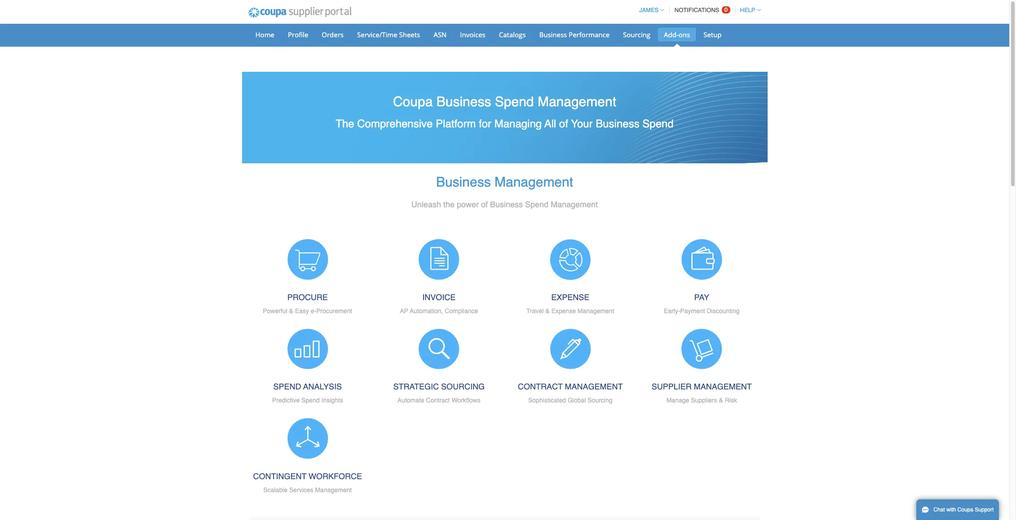 Task type: locate. For each thing, give the bounding box(es) containing it.
spend
[[495, 94, 534, 110], [643, 118, 674, 130], [525, 200, 549, 210], [302, 397, 320, 405]]

1 horizontal spatial sourcing
[[623, 30, 651, 39]]

asn link
[[428, 28, 453, 41]]

1 management from the left
[[565, 383, 623, 392]]

sourcing down james
[[623, 30, 651, 39]]

powerful
[[263, 308, 287, 315]]

business right the 'your'
[[596, 118, 640, 130]]

invoices link
[[455, 28, 492, 41]]

services
[[289, 487, 314, 494]]

business performance
[[540, 30, 610, 39]]

payment
[[681, 308, 705, 315]]

of
[[559, 118, 568, 130], [481, 200, 488, 210]]

contingent workforce
[[253, 472, 362, 482]]

automate contract workflows
[[398, 397, 481, 405]]

sourcing
[[441, 383, 485, 392]]

automate
[[398, 397, 425, 405]]

notifications
[[675, 7, 720, 13]]

invoices
[[460, 30, 486, 39]]

comprehensive
[[357, 118, 433, 130]]

0 horizontal spatial sourcing
[[588, 397, 613, 405]]

catalogs link
[[493, 28, 532, 41]]

sourcing
[[623, 30, 651, 39], [588, 397, 613, 405]]

contract
[[518, 383, 563, 392]]

& right travel
[[546, 308, 550, 315]]

0 vertical spatial of
[[559, 118, 568, 130]]

sourcing inside sourcing link
[[623, 30, 651, 39]]

0 vertical spatial sourcing
[[623, 30, 651, 39]]

coupa up comprehensive
[[393, 94, 433, 110]]

manage
[[667, 397, 690, 405]]

service/time sheets link
[[351, 28, 426, 41]]

with
[[947, 507, 957, 514]]

coupa inside button
[[958, 507, 974, 514]]

sourcing right "global"
[[588, 397, 613, 405]]

of right power
[[481, 200, 488, 210]]

all
[[545, 118, 557, 130]]

navigation
[[635, 1, 761, 19]]

orders
[[322, 30, 344, 39]]

1 vertical spatial sourcing
[[588, 397, 613, 405]]

help link
[[736, 7, 761, 13]]

add-
[[664, 30, 679, 39]]

management
[[565, 383, 623, 392], [694, 383, 752, 392]]

expense
[[552, 308, 576, 315]]

service/time
[[357, 30, 398, 39]]

1 horizontal spatial of
[[559, 118, 568, 130]]

contract management
[[518, 383, 623, 392]]

for
[[479, 118, 492, 130]]

& left risk
[[719, 397, 723, 405]]

business left performance
[[540, 30, 567, 39]]

risk
[[725, 397, 737, 405]]

early-
[[664, 308, 681, 315]]

1 vertical spatial of
[[481, 200, 488, 210]]

business
[[540, 30, 567, 39], [437, 94, 491, 110], [596, 118, 640, 130], [436, 175, 491, 190], [490, 200, 523, 210]]

platform
[[436, 118, 476, 130]]

navigation containing notifications 0
[[635, 1, 761, 19]]

chat with coupa support
[[934, 507, 994, 514]]

2 horizontal spatial &
[[719, 397, 723, 405]]

pay
[[695, 293, 710, 302]]

sophisticated global sourcing
[[529, 397, 613, 405]]

add-ons
[[664, 30, 690, 39]]

2 management from the left
[[694, 383, 752, 392]]

unleash the power of business spend management
[[412, 200, 598, 210]]

contract
[[426, 397, 450, 405]]

add-ons link
[[658, 28, 696, 41]]

coupa right with
[[958, 507, 974, 514]]

scalable services management
[[264, 487, 352, 494]]

coupa
[[393, 94, 433, 110], [958, 507, 974, 514]]

managing
[[495, 118, 542, 130]]

orders link
[[316, 28, 350, 41]]

analysis
[[303, 383, 342, 392]]

& left easy
[[289, 308, 293, 315]]

0
[[725, 6, 728, 13]]

contingent
[[253, 472, 307, 482]]

1 horizontal spatial coupa
[[958, 507, 974, 514]]

1 vertical spatial coupa
[[958, 507, 974, 514]]

&
[[289, 308, 293, 315], [546, 308, 550, 315], [719, 397, 723, 405]]

james
[[640, 7, 659, 13]]

1 horizontal spatial management
[[694, 383, 752, 392]]

0 horizontal spatial &
[[289, 308, 293, 315]]

0 vertical spatial coupa
[[393, 94, 433, 110]]

ons
[[679, 30, 690, 39]]

management up "global"
[[565, 383, 623, 392]]

travel & expense management
[[527, 308, 615, 315]]

home
[[256, 30, 275, 39]]

expense
[[552, 293, 590, 302]]

0 horizontal spatial management
[[565, 383, 623, 392]]

management up risk
[[694, 383, 752, 392]]

1 horizontal spatial &
[[546, 308, 550, 315]]

of right all
[[559, 118, 568, 130]]

predictive spend insights
[[272, 397, 343, 405]]

management
[[538, 94, 617, 110], [495, 175, 574, 190], [551, 200, 598, 210], [578, 308, 615, 315], [315, 487, 352, 494]]

predictive
[[272, 397, 300, 405]]



Task type: vqa. For each thing, say whether or not it's contained in the screenshot.


Task type: describe. For each thing, give the bounding box(es) containing it.
the
[[444, 200, 455, 210]]

business performance link
[[534, 28, 616, 41]]

chat
[[934, 507, 945, 514]]

service/time sheets
[[357, 30, 420, 39]]

strategic
[[393, 383, 439, 392]]

0 horizontal spatial of
[[481, 200, 488, 210]]

management for supplier management
[[694, 383, 752, 392]]

business down business management
[[490, 200, 523, 210]]

notifications 0
[[675, 6, 728, 13]]

your
[[571, 118, 593, 130]]

manage suppliers & risk
[[667, 397, 737, 405]]

support
[[975, 507, 994, 514]]

easy
[[295, 308, 309, 315]]

business up platform
[[437, 94, 491, 110]]

performance
[[569, 30, 610, 39]]

chat with coupa support button
[[917, 500, 1000, 521]]

suppliers
[[691, 397, 718, 405]]

sheets
[[399, 30, 420, 39]]

ap automation, compliance
[[400, 308, 478, 315]]

profile link
[[282, 28, 314, 41]]

coupa business spend management
[[393, 94, 617, 110]]

scalable
[[264, 487, 288, 494]]

profile
[[288, 30, 308, 39]]

procurement
[[316, 308, 353, 315]]

0 horizontal spatial coupa
[[393, 94, 433, 110]]

& for procure
[[289, 308, 293, 315]]

catalogs
[[499, 30, 526, 39]]

spend analysis
[[273, 383, 342, 392]]

insights
[[322, 397, 343, 405]]

workforce
[[309, 472, 362, 482]]

sourcing link
[[618, 28, 657, 41]]

power
[[457, 200, 479, 210]]

spend
[[273, 383, 301, 392]]

discounting
[[707, 308, 740, 315]]

supplier
[[652, 383, 692, 392]]

global
[[568, 397, 586, 405]]

management for contract management
[[565, 383, 623, 392]]

powerful & easy e-procurement
[[263, 308, 353, 315]]

setup link
[[698, 28, 728, 41]]

workflows
[[452, 397, 481, 405]]

business management
[[436, 175, 574, 190]]

& for expense
[[546, 308, 550, 315]]

invoice
[[423, 293, 456, 302]]

travel
[[527, 308, 544, 315]]

procure
[[288, 293, 328, 302]]

home link
[[250, 28, 280, 41]]

business up power
[[436, 175, 491, 190]]

early-payment discounting
[[664, 308, 740, 315]]

sophisticated
[[529, 397, 566, 405]]

supplier management
[[652, 383, 752, 392]]

compliance
[[445, 308, 478, 315]]

asn
[[434, 30, 447, 39]]

coupa supplier portal image
[[242, 1, 358, 24]]

setup
[[704, 30, 722, 39]]

automation,
[[410, 308, 443, 315]]

help
[[740, 7, 756, 13]]

unleash
[[412, 200, 441, 210]]

the
[[336, 118, 354, 130]]

strategic sourcing
[[393, 383, 485, 392]]

james link
[[635, 7, 664, 13]]

ap
[[400, 308, 408, 315]]

e-
[[311, 308, 317, 315]]

the comprehensive platform for managing all of your business spend
[[336, 118, 674, 130]]



